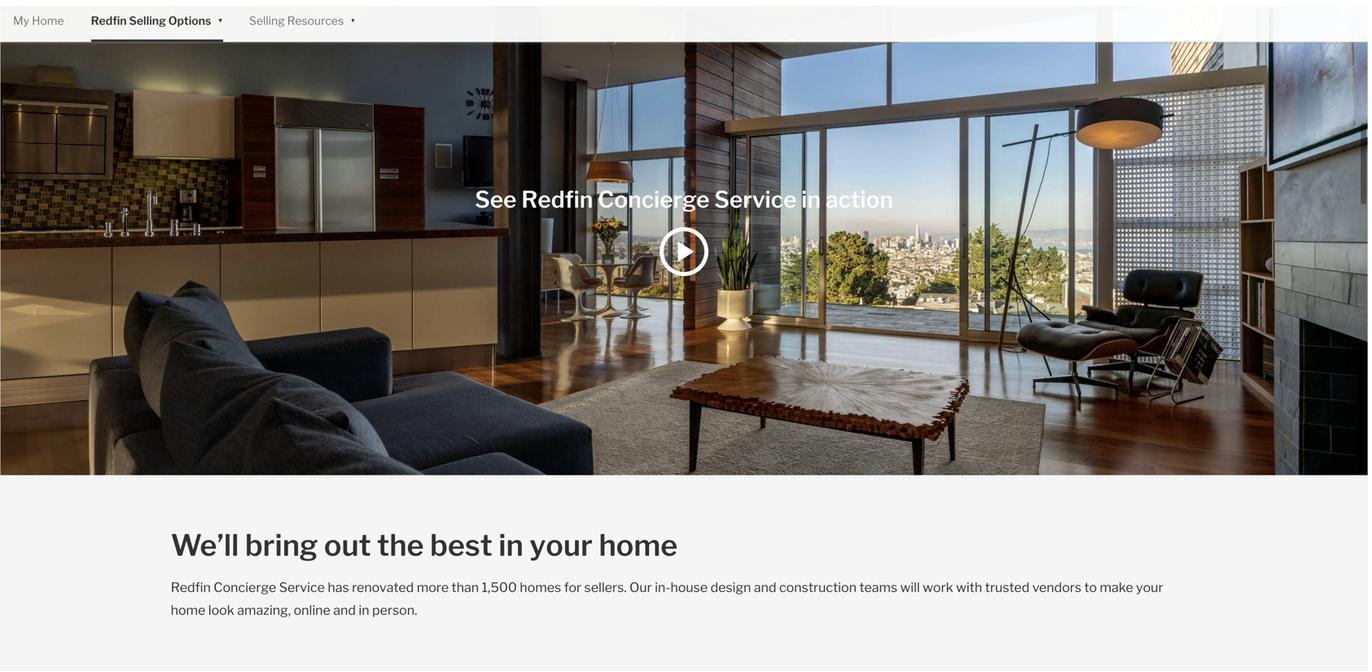 Task type: locate. For each thing, give the bounding box(es) containing it.
1 horizontal spatial service
[[714, 186, 797, 214]]

0 horizontal spatial in
[[359, 602, 369, 618]]

2 ▾ from the left
[[350, 13, 356, 26]]

bring
[[245, 527, 318, 563]]

1 horizontal spatial ▾
[[350, 13, 356, 26]]

vendors
[[1033, 580, 1082, 596]]

your right make
[[1136, 580, 1164, 596]]

1 vertical spatial in
[[499, 527, 524, 563]]

0 horizontal spatial selling
[[129, 14, 166, 28]]

0 horizontal spatial your
[[530, 527, 593, 563]]

online
[[294, 602, 331, 618]]

in
[[802, 186, 821, 214], [499, 527, 524, 563], [359, 602, 369, 618]]

redfin up look on the bottom of the page
[[171, 580, 211, 596]]

selling left 'resources' on the top left
[[249, 14, 285, 28]]

redfin
[[91, 14, 127, 28], [522, 186, 593, 214], [171, 580, 211, 596]]

redfin selling options ▾
[[91, 13, 223, 28]]

redfin right "see"
[[522, 186, 593, 214]]

0 horizontal spatial ▾
[[218, 13, 223, 26]]

your up for
[[530, 527, 593, 563]]

1 horizontal spatial your
[[1136, 580, 1164, 596]]

redfin for has
[[171, 580, 211, 596]]

make
[[1100, 580, 1134, 596]]

selling left options
[[129, 14, 166, 28]]

0 horizontal spatial redfin
[[91, 14, 127, 28]]

2 horizontal spatial in
[[802, 186, 821, 214]]

0 vertical spatial concierge
[[598, 186, 710, 214]]

0 vertical spatial in
[[802, 186, 821, 214]]

to
[[1085, 580, 1097, 596]]

1 vertical spatial concierge
[[214, 580, 276, 596]]

amazing,
[[237, 602, 291, 618]]

1,500
[[482, 580, 517, 596]]

concierge
[[598, 186, 710, 214], [214, 580, 276, 596]]

and
[[754, 580, 777, 596], [333, 602, 356, 618]]

0 horizontal spatial concierge
[[214, 580, 276, 596]]

▾ right options
[[218, 13, 223, 26]]

concierge inside redfin concierge service has renovated more than 1,500 homes for sellers. our in-house design and construction teams will work with trusted vendors to make your home look amazing, online and in person.
[[214, 580, 276, 596]]

see redfin concierge service in action button
[[0, 6, 1368, 475]]

1 vertical spatial your
[[1136, 580, 1164, 596]]

home
[[32, 14, 64, 28]]

selling resources ▾
[[249, 13, 356, 28]]

0 horizontal spatial home
[[171, 602, 206, 618]]

our
[[630, 580, 652, 596]]

home left look on the bottom of the page
[[171, 602, 206, 618]]

0 vertical spatial service
[[714, 186, 797, 214]]

▾ inside redfin selling options ▾
[[218, 13, 223, 26]]

redfin inside redfin selling options ▾
[[91, 14, 127, 28]]

options
[[168, 14, 211, 28]]

and right design
[[754, 580, 777, 596]]

2 vertical spatial redfin
[[171, 580, 211, 596]]

redfin inside redfin concierge service has renovated more than 1,500 homes for sellers. our in-house design and construction teams will work with trusted vendors to make your home look amazing, online and in person.
[[171, 580, 211, 596]]

home up our
[[599, 527, 678, 563]]

in left action
[[802, 186, 821, 214]]

your
[[530, 527, 593, 563], [1136, 580, 1164, 596]]

look
[[208, 602, 234, 618]]

redfin concierge service has renovated more than 1,500 homes for sellers. our in-house design and construction teams will work with trusted vendors to make your home look amazing, online and in person.
[[171, 580, 1164, 618]]

see redfin concierge service in action link
[[0, 6, 1368, 475]]

0 vertical spatial and
[[754, 580, 777, 596]]

selling inside selling resources ▾
[[249, 14, 285, 28]]

2 selling from the left
[[249, 14, 285, 28]]

sellers.
[[584, 580, 627, 596]]

redfin selling options link
[[91, 0, 211, 42]]

0 horizontal spatial service
[[279, 580, 325, 596]]

concierge inside see redfin concierge service in action link
[[598, 186, 710, 214]]

1 vertical spatial redfin
[[522, 186, 593, 214]]

1 vertical spatial home
[[171, 602, 206, 618]]

out
[[324, 527, 371, 563]]

0 horizontal spatial and
[[333, 602, 356, 618]]

selling
[[129, 14, 166, 28], [249, 14, 285, 28]]

redfin right 'home'
[[91, 14, 127, 28]]

1 selling from the left
[[129, 14, 166, 28]]

home
[[599, 527, 678, 563], [171, 602, 206, 618]]

construction
[[779, 580, 857, 596]]

1 vertical spatial and
[[333, 602, 356, 618]]

1 horizontal spatial redfin
[[171, 580, 211, 596]]

1 ▾ from the left
[[218, 13, 223, 26]]

in up 1,500
[[499, 527, 524, 563]]

1 vertical spatial service
[[279, 580, 325, 596]]

▾ right 'resources' on the top left
[[350, 13, 356, 26]]

▾ inside selling resources ▾
[[350, 13, 356, 26]]

and down has
[[333, 602, 356, 618]]

redfin for ▾
[[91, 14, 127, 28]]

your inside redfin concierge service has renovated more than 1,500 homes for sellers. our in-house design and construction teams will work with trusted vendors to make your home look amazing, online and in person.
[[1136, 580, 1164, 596]]

best
[[430, 527, 493, 563]]

service
[[714, 186, 797, 214], [279, 580, 325, 596]]

1 horizontal spatial selling
[[249, 14, 285, 28]]

0 vertical spatial redfin
[[91, 14, 127, 28]]

0 vertical spatial home
[[599, 527, 678, 563]]

▾
[[218, 13, 223, 26], [350, 13, 356, 26]]

service inside redfin concierge service has renovated more than 1,500 homes for sellers. our in-house design and construction teams will work with trusted vendors to make your home look amazing, online and in person.
[[279, 580, 325, 596]]

1 horizontal spatial and
[[754, 580, 777, 596]]

2 horizontal spatial redfin
[[522, 186, 593, 214]]

0 vertical spatial your
[[530, 527, 593, 563]]

2 vertical spatial in
[[359, 602, 369, 618]]

in down the renovated
[[359, 602, 369, 618]]

for
[[564, 580, 582, 596]]

1 horizontal spatial concierge
[[598, 186, 710, 214]]



Task type: vqa. For each thing, say whether or not it's contained in the screenshot.
the bottom your
yes



Task type: describe. For each thing, give the bounding box(es) containing it.
will
[[901, 580, 920, 596]]

we'll bring out the best in your home
[[171, 527, 678, 563]]

in-
[[655, 580, 671, 596]]

see redfin concierge service in action
[[475, 186, 893, 214]]

in inside redfin concierge service has renovated more than 1,500 homes for sellers. our in-house design and construction teams will work with trusted vendors to make your home look amazing, online and in person.
[[359, 602, 369, 618]]

home inside redfin concierge service has renovated more than 1,500 homes for sellers. our in-house design and construction teams will work with trusted vendors to make your home look amazing, online and in person.
[[171, 602, 206, 618]]

work
[[923, 580, 954, 596]]

trusted
[[985, 580, 1030, 596]]

with
[[956, 580, 983, 596]]

action
[[826, 186, 893, 214]]

in inside button
[[802, 186, 821, 214]]

my home
[[13, 14, 64, 28]]

than
[[452, 580, 479, 596]]

design
[[711, 580, 751, 596]]

redfin inside button
[[522, 186, 593, 214]]

my
[[13, 14, 29, 28]]

person.
[[372, 602, 417, 618]]

the
[[377, 527, 424, 563]]

see
[[475, 186, 517, 214]]

my home link
[[13, 0, 64, 42]]

teams
[[860, 580, 898, 596]]

service inside button
[[714, 186, 797, 214]]

1 horizontal spatial in
[[499, 527, 524, 563]]

house
[[671, 580, 708, 596]]

resources
[[287, 14, 344, 28]]

selling resources link
[[249, 0, 344, 42]]

1 horizontal spatial home
[[599, 527, 678, 563]]

selling inside redfin selling options ▾
[[129, 14, 166, 28]]

renovated
[[352, 580, 414, 596]]

more
[[417, 580, 449, 596]]

we'll
[[171, 527, 239, 563]]

homes
[[520, 580, 561, 596]]

has
[[328, 580, 349, 596]]



